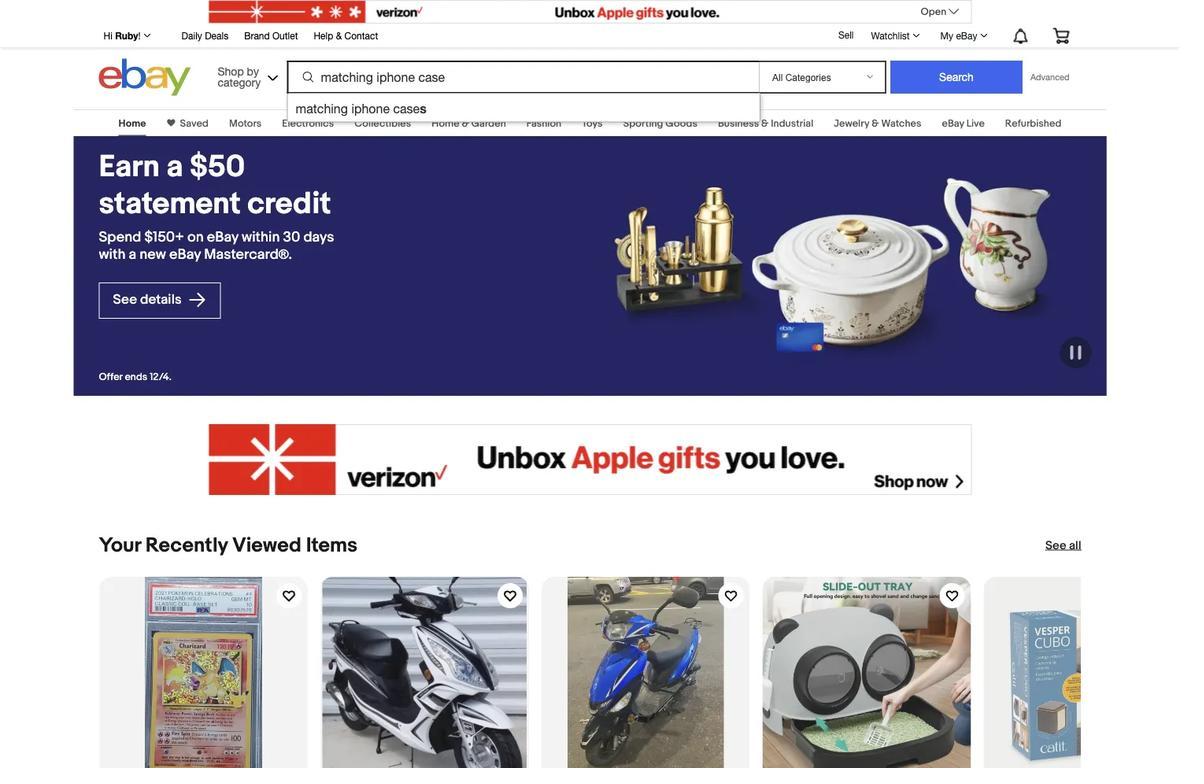 Task type: locate. For each thing, give the bounding box(es) containing it.
0 vertical spatial advertisement region
[[208, 0, 972, 24]]

& for home
[[462, 117, 469, 130]]

earn a $50 statement credit main content
[[0, 100, 1180, 768]]

2 advertisement region from the top
[[208, 424, 972, 495]]

refurbished link
[[1005, 117, 1062, 130]]

your recently viewed items link
[[99, 533, 358, 558]]

offer ends 12/4.
[[99, 371, 172, 383]]

with
[[99, 246, 126, 264]]

daily deals link
[[182, 28, 228, 45]]

& left garden
[[462, 117, 469, 130]]

business & industrial link
[[718, 117, 813, 130]]

& inside account navigation
[[336, 30, 342, 41]]

category
[[218, 76, 261, 89]]

home up earn
[[119, 117, 146, 130]]

2 home from the left
[[432, 117, 460, 130]]

see left 'all'
[[1045, 539, 1067, 553]]

a
[[166, 149, 183, 185], [129, 246, 136, 264]]

details
[[140, 292, 182, 308]]

12/4.
[[150, 371, 172, 383]]

none submit inside s banner
[[890, 61, 1023, 94]]

collectibles link
[[354, 117, 411, 130]]

outlet
[[272, 30, 298, 41]]

home & garden link
[[432, 117, 506, 130]]

offer
[[99, 371, 122, 383]]

0 horizontal spatial home
[[119, 117, 146, 130]]

help & contact link
[[314, 28, 378, 45]]

see left details
[[113, 292, 137, 308]]

home & garden
[[432, 117, 506, 130]]

& for business
[[761, 117, 769, 130]]

watchlist
[[871, 30, 910, 41]]

&
[[336, 30, 342, 41], [462, 117, 469, 130], [761, 117, 769, 130], [872, 117, 879, 130]]

case
[[393, 102, 420, 116]]

ebay down on
[[169, 246, 201, 264]]

hi
[[104, 30, 112, 41]]

1 horizontal spatial a
[[166, 149, 183, 185]]

a up statement
[[166, 149, 183, 185]]

sporting goods link
[[623, 117, 697, 130]]

1 vertical spatial advertisement region
[[208, 424, 972, 495]]

1 vertical spatial see
[[1045, 539, 1067, 553]]

your recently viewed items
[[99, 533, 358, 558]]

my ebay link
[[932, 26, 995, 45]]

see details
[[113, 292, 185, 308]]

business
[[718, 117, 759, 130]]

0 horizontal spatial a
[[129, 246, 136, 264]]

fashion
[[526, 117, 561, 130]]

0 horizontal spatial see
[[113, 292, 137, 308]]

1 horizontal spatial home
[[432, 117, 460, 130]]

matching iphone case s
[[296, 101, 427, 116]]

0 vertical spatial see
[[113, 292, 137, 308]]

1 home from the left
[[119, 117, 146, 130]]

fashion link
[[526, 117, 561, 130]]

mastercard®.
[[204, 246, 292, 264]]

open button
[[914, 3, 969, 20]]

1 vertical spatial a
[[129, 246, 136, 264]]

& right jewelry
[[872, 117, 879, 130]]

contact
[[344, 30, 378, 41]]

daily deals
[[182, 30, 228, 41]]

spend
[[99, 229, 141, 246]]

collectibles
[[354, 117, 411, 130]]

ends
[[125, 371, 147, 383]]

Search for anything text field
[[289, 62, 756, 92]]

ruby
[[115, 30, 138, 41]]

& right help on the top
[[336, 30, 342, 41]]

a left new
[[129, 246, 136, 264]]

open
[[921, 6, 947, 18]]

home
[[119, 117, 146, 130], [432, 117, 460, 130]]

& right "business"
[[761, 117, 769, 130]]

advertisement region inside "earn a $50 statement credit" main content
[[208, 424, 972, 495]]

None submit
[[890, 61, 1023, 94]]

shop by category button
[[211, 59, 281, 93]]

motors link
[[229, 117, 262, 130]]

home left garden
[[432, 117, 460, 130]]

earn
[[99, 149, 160, 185]]

see
[[113, 292, 137, 308], [1045, 539, 1067, 553]]

see all
[[1045, 539, 1081, 553]]

1 horizontal spatial see
[[1045, 539, 1067, 553]]

home for home & garden
[[432, 117, 460, 130]]

viewed
[[232, 533, 301, 558]]

ebay
[[956, 30, 977, 41], [942, 117, 964, 130], [207, 229, 239, 246], [169, 246, 201, 264]]

advertisement region
[[208, 0, 972, 24], [208, 424, 972, 495]]

brand outlet link
[[244, 28, 298, 45]]

& for jewelry
[[872, 117, 879, 130]]

s banner
[[95, 23, 1081, 122]]

$50
[[190, 149, 245, 185]]

electronics
[[282, 117, 334, 130]]

ebay left 'live'
[[942, 117, 964, 130]]

see all link
[[1045, 538, 1081, 553]]

s
[[420, 101, 427, 116]]

ebay right my
[[956, 30, 977, 41]]

iphone
[[351, 102, 390, 116]]



Task type: describe. For each thing, give the bounding box(es) containing it.
daily
[[182, 30, 202, 41]]

jewelry & watches
[[834, 117, 922, 130]]

refurbished
[[1005, 117, 1062, 130]]

your
[[99, 533, 141, 558]]

1 advertisement region from the top
[[208, 0, 972, 24]]

industrial
[[771, 117, 813, 130]]

new
[[140, 246, 166, 264]]

earn a $50 statement credit link
[[99, 149, 360, 222]]

!
[[138, 30, 141, 41]]

jewelry & watches link
[[834, 117, 922, 130]]

ebay right on
[[207, 229, 239, 246]]

motors
[[229, 117, 262, 130]]

advanced
[[1031, 72, 1070, 82]]

all
[[1069, 539, 1081, 553]]

watches
[[881, 117, 922, 130]]

see for see details
[[113, 292, 137, 308]]

garden
[[471, 117, 506, 130]]

sell
[[838, 29, 854, 40]]

your shopping cart image
[[1052, 28, 1070, 43]]

see details link
[[99, 282, 221, 319]]

sporting
[[623, 117, 663, 130]]

business & industrial
[[718, 117, 813, 130]]

goods
[[666, 117, 697, 130]]

my ebay
[[941, 30, 977, 41]]

$150+
[[145, 229, 184, 246]]

account navigation
[[95, 23, 1081, 48]]

on
[[187, 229, 204, 246]]

recently
[[145, 533, 228, 558]]

brand outlet
[[244, 30, 298, 41]]

sporting goods
[[623, 117, 697, 130]]

saved link
[[175, 117, 209, 130]]

shop
[[218, 65, 244, 78]]

toys
[[582, 117, 603, 130]]

days
[[303, 229, 334, 246]]

see for see all
[[1045, 539, 1067, 553]]

sell link
[[831, 29, 861, 40]]

saved
[[180, 117, 209, 130]]

statement
[[99, 186, 241, 222]]

live
[[967, 117, 985, 130]]

electronics link
[[282, 117, 334, 130]]

ebay live
[[942, 117, 985, 130]]

within
[[242, 229, 280, 246]]

ebay live link
[[942, 117, 985, 130]]

matching
[[296, 102, 348, 116]]

earn a $50 statement credit spend $150+ on ebay within 30 days with a new ebay mastercard®.
[[99, 149, 334, 264]]

help
[[314, 30, 333, 41]]

hi ruby !
[[104, 30, 141, 41]]

jewelry
[[834, 117, 869, 130]]

ebay inside account navigation
[[956, 30, 977, 41]]

help & contact
[[314, 30, 378, 41]]

deals
[[205, 30, 228, 41]]

30
[[283, 229, 300, 246]]

my
[[941, 30, 953, 41]]

shop by category
[[218, 65, 261, 89]]

& for help
[[336, 30, 342, 41]]

by
[[247, 65, 259, 78]]

0 vertical spatial a
[[166, 149, 183, 185]]

items
[[306, 533, 358, 558]]

watchlist link
[[862, 26, 927, 45]]

credit
[[247, 186, 331, 222]]

advanced link
[[1023, 61, 1077, 93]]

home for home
[[119, 117, 146, 130]]

brand
[[244, 30, 270, 41]]

toys link
[[582, 117, 603, 130]]



Task type: vqa. For each thing, say whether or not it's contained in the screenshot.
'seller,' on the top
no



